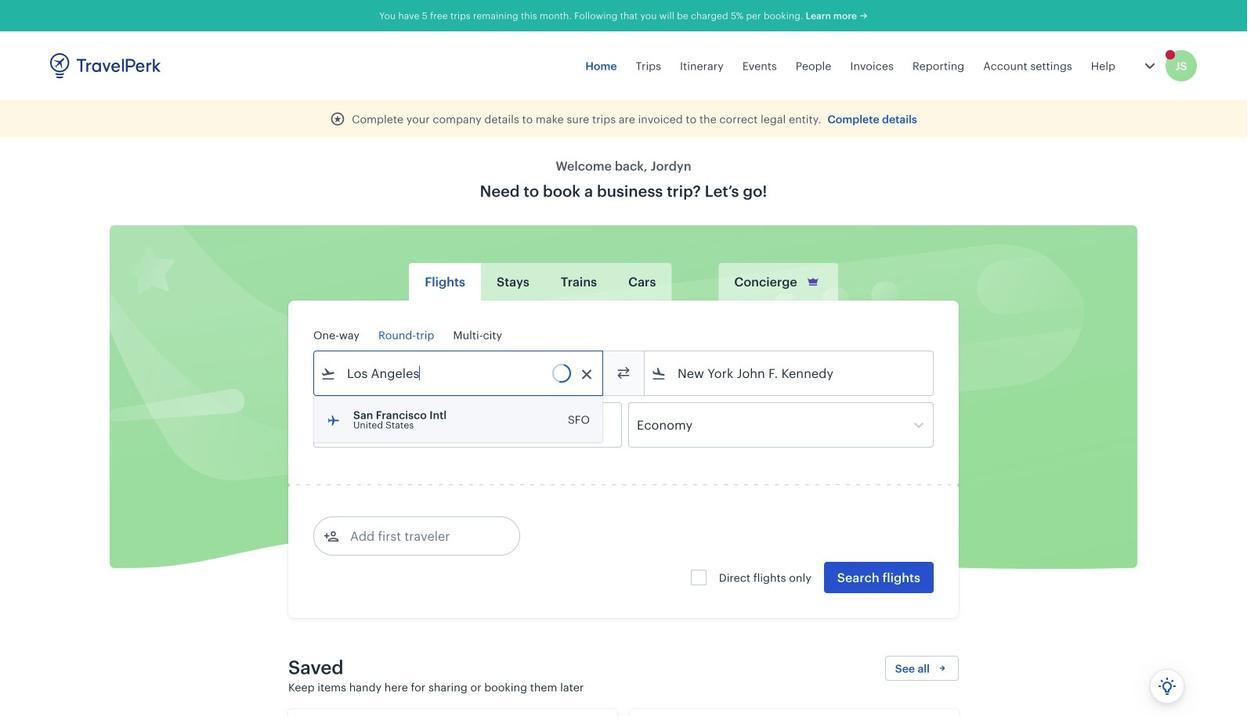 Task type: locate. For each thing, give the bounding box(es) containing it.
Depart text field
[[336, 403, 418, 447]]

To search field
[[667, 361, 913, 386]]



Task type: describe. For each thing, give the bounding box(es) containing it.
Add first traveler search field
[[339, 524, 502, 549]]

Return text field
[[429, 403, 511, 447]]

From search field
[[336, 361, 582, 386]]



